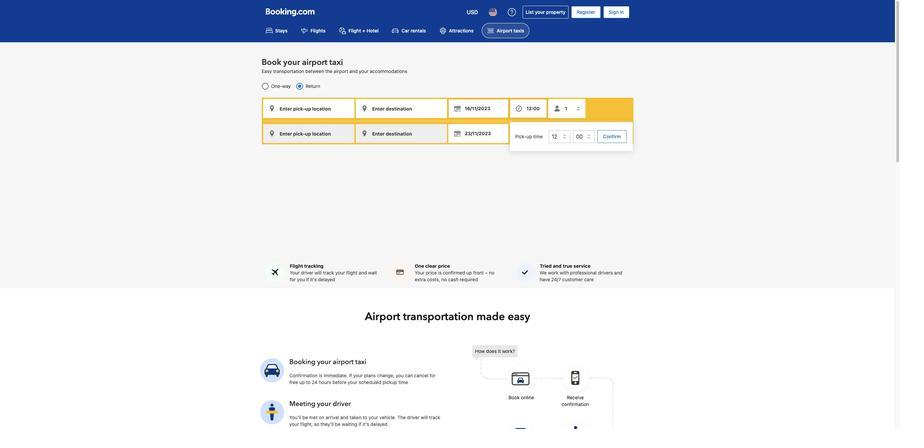 Task type: vqa. For each thing, say whether or not it's contained in the screenshot.
'is' within the One clear price Your price is confirmed up front – no extra costs, no cash required
yes



Task type: locate. For each thing, give the bounding box(es) containing it.
the
[[326, 68, 333, 74]]

tried and true service we work with professional drivers and have 24/7 customer care
[[540, 263, 623, 282]]

1 vertical spatial for
[[430, 373, 436, 378]]

1 vertical spatial price
[[426, 270, 437, 276]]

free
[[290, 379, 298, 385]]

2 vertical spatial driver
[[407, 415, 420, 420]]

be up flight,
[[303, 415, 308, 420]]

it's inside flight tracking your driver will track your flight and wait for you if it's delayed
[[311, 277, 317, 282]]

search
[[601, 131, 619, 137]]

0 vertical spatial driver
[[301, 270, 314, 276]]

receive confirmation
[[562, 395, 590, 407]]

airport up if
[[333, 357, 354, 367]]

0 vertical spatial 12:00 button
[[510, 99, 548, 118]]

no
[[489, 270, 495, 276], [442, 277, 447, 282]]

1 vertical spatial up
[[467, 270, 472, 276]]

1 vertical spatial airport
[[365, 309, 401, 324]]

transportation
[[273, 68, 304, 74], [403, 309, 474, 324]]

booking airport taxi image
[[473, 345, 615, 429], [260, 358, 284, 382], [260, 400, 284, 424]]

your down if
[[348, 379, 358, 385]]

0 vertical spatial transportation
[[273, 68, 304, 74]]

track
[[323, 270, 334, 276], [429, 415, 441, 420]]

time down 'can'
[[399, 379, 408, 385]]

12:00 for 23/11/2023
[[527, 131, 540, 136]]

and up waiting
[[340, 415, 349, 420]]

be down arrival
[[335, 421, 341, 427]]

you inside confirmation is immediate. if your plans change, you can cancel for free up to 24 hours before your scheduled pickup time
[[396, 373, 404, 378]]

0 horizontal spatial will
[[315, 270, 322, 276]]

flight left tracking
[[290, 263, 303, 269]]

pickup
[[383, 379, 398, 385]]

price
[[438, 263, 450, 269], [426, 270, 437, 276]]

confirmation is immediate. if your plans change, you can cancel for free up to 24 hours before your scheduled pickup time
[[290, 373, 436, 385]]

track down tracking
[[323, 270, 334, 276]]

1 horizontal spatial your
[[415, 270, 425, 276]]

0 horizontal spatial no
[[442, 277, 447, 282]]

0 vertical spatial is
[[438, 270, 442, 276]]

is up hours
[[319, 373, 323, 378]]

0 vertical spatial for
[[290, 277, 296, 282]]

driver up arrival
[[333, 399, 351, 408]]

book inside 'book your airport taxi easy transportation between the airport and your accommodations'
[[262, 57, 281, 68]]

airport taxis
[[497, 28, 525, 34]]

taxi
[[330, 57, 343, 68], [356, 357, 367, 367]]

if
[[306, 277, 309, 282], [359, 421, 362, 427]]

1 vertical spatial is
[[319, 373, 323, 378]]

plans
[[364, 373, 376, 378]]

0 horizontal spatial to
[[306, 379, 311, 385]]

will inside flight tracking your driver will track your flight and wait for you if it's delayed
[[315, 270, 322, 276]]

1 vertical spatial track
[[429, 415, 441, 420]]

will right the
[[421, 415, 428, 420]]

confirm button
[[598, 130, 627, 143]]

1 12:00 from the top
[[527, 106, 540, 111]]

0 horizontal spatial is
[[319, 373, 323, 378]]

your up immediate.
[[317, 357, 331, 367]]

1 horizontal spatial you
[[396, 373, 404, 378]]

one clear price your price is confirmed up front – no extra costs, no cash required
[[415, 263, 495, 282]]

is up costs,
[[438, 270, 442, 276]]

0 horizontal spatial delayed
[[318, 277, 335, 282]]

no left cash
[[442, 277, 447, 282]]

required
[[460, 277, 478, 282]]

if down taken
[[359, 421, 362, 427]]

1 vertical spatial driver
[[333, 399, 351, 408]]

1 horizontal spatial for
[[430, 373, 436, 378]]

1 vertical spatial delayed
[[371, 421, 388, 427]]

0 horizontal spatial driver
[[301, 270, 314, 276]]

airport
[[302, 57, 328, 68], [334, 68, 349, 74], [333, 357, 354, 367]]

1 vertical spatial if
[[359, 421, 362, 427]]

and inside 'book your airport taxi easy transportation between the airport and your accommodations'
[[350, 68, 358, 74]]

stays
[[275, 28, 288, 34]]

list your property link
[[523, 6, 569, 19]]

0 vertical spatial taxi
[[330, 57, 343, 68]]

taxi inside 'book your airport taxi easy transportation between the airport and your accommodations'
[[330, 57, 343, 68]]

1 horizontal spatial if
[[359, 421, 362, 427]]

taxi up plans
[[356, 357, 367, 367]]

airport transportation made easy
[[365, 309, 531, 324]]

0 vertical spatial up
[[527, 134, 532, 139]]

time
[[534, 134, 543, 139], [399, 379, 408, 385]]

arrival
[[326, 415, 339, 420]]

1 horizontal spatial transportation
[[403, 309, 474, 324]]

1 horizontal spatial book
[[509, 395, 520, 400]]

0 horizontal spatial taxi
[[330, 57, 343, 68]]

2 12:00 from the top
[[527, 131, 540, 136]]

0 vertical spatial it's
[[311, 277, 317, 282]]

true
[[563, 263, 573, 269]]

costs,
[[427, 277, 440, 282]]

confirmation
[[290, 373, 318, 378]]

will
[[315, 270, 322, 276], [421, 415, 428, 420]]

and up work
[[553, 263, 562, 269]]

0 horizontal spatial be
[[303, 415, 308, 420]]

usd button
[[463, 4, 482, 20]]

0 horizontal spatial book
[[262, 57, 281, 68]]

0 vertical spatial 12:00
[[527, 106, 540, 111]]

vehicle.
[[380, 415, 396, 420]]

0 vertical spatial delayed
[[318, 277, 335, 282]]

does
[[486, 348, 497, 354]]

car rentals link
[[387, 23, 432, 38]]

1 horizontal spatial it's
[[363, 421, 370, 427]]

0 horizontal spatial airport
[[365, 309, 401, 324]]

if inside flight tracking your driver will track your flight and wait for you if it's delayed
[[306, 277, 309, 282]]

0 horizontal spatial your
[[290, 270, 300, 276]]

1 vertical spatial flight
[[290, 263, 303, 269]]

1 horizontal spatial delayed
[[371, 421, 388, 427]]

track inside you'll be met on arrival and taken to your vehicle. the driver will track your flight, so they'll be waiting if it's delayed
[[429, 415, 441, 420]]

and right the the
[[350, 68, 358, 74]]

before
[[333, 379, 347, 385]]

to left 24
[[306, 379, 311, 385]]

taxi up the the
[[330, 57, 343, 68]]

0 vertical spatial airport
[[302, 57, 328, 68]]

car
[[402, 28, 410, 34]]

your inside flight tracking your driver will track your flight and wait for you if it's delayed
[[336, 270, 345, 276]]

1 horizontal spatial price
[[438, 263, 450, 269]]

1 horizontal spatial taxi
[[356, 357, 367, 367]]

book left online
[[509, 395, 520, 400]]

0 vertical spatial no
[[489, 270, 495, 276]]

flight for flight tracking your driver will track your flight and wait for you if it's delayed
[[290, 263, 303, 269]]

for inside flight tracking your driver will track your flight and wait for you if it's delayed
[[290, 277, 296, 282]]

airport right the the
[[334, 68, 349, 74]]

1 horizontal spatial no
[[489, 270, 495, 276]]

driver right the
[[407, 415, 420, 420]]

online
[[521, 395, 534, 400]]

for inside confirmation is immediate. if your plans change, you can cancel for free up to 24 hours before your scheduled pickup time
[[430, 373, 436, 378]]

airport up between
[[302, 57, 328, 68]]

2 vertical spatial airport
[[333, 357, 354, 367]]

1 vertical spatial book
[[509, 395, 520, 400]]

drivers
[[598, 270, 613, 276]]

0 horizontal spatial for
[[290, 277, 296, 282]]

airport for book
[[302, 57, 328, 68]]

book for online
[[509, 395, 520, 400]]

taxi for book
[[330, 57, 343, 68]]

1 horizontal spatial be
[[335, 421, 341, 427]]

1 vertical spatial 12:00
[[527, 131, 540, 136]]

between
[[306, 68, 324, 74]]

1 your from the left
[[290, 270, 300, 276]]

book up easy
[[262, 57, 281, 68]]

transportation inside 'book your airport taxi easy transportation between the airport and your accommodations'
[[273, 68, 304, 74]]

0 horizontal spatial time
[[399, 379, 408, 385]]

it's inside you'll be met on arrival and taken to your vehicle. the driver will track your flight, so they'll be waiting if it's delayed
[[363, 421, 370, 427]]

and left wait
[[359, 270, 367, 276]]

it's down tracking
[[311, 277, 317, 282]]

0 horizontal spatial transportation
[[273, 68, 304, 74]]

0 vertical spatial will
[[315, 270, 322, 276]]

0 horizontal spatial up
[[300, 379, 305, 385]]

12:00
[[527, 106, 540, 111], [527, 131, 540, 136]]

to right taken
[[363, 415, 368, 420]]

0 horizontal spatial it's
[[311, 277, 317, 282]]

2 horizontal spatial driver
[[407, 415, 420, 420]]

delayed inside flight tracking your driver will track your flight and wait for you if it's delayed
[[318, 277, 335, 282]]

1 horizontal spatial track
[[429, 415, 441, 420]]

1 horizontal spatial to
[[363, 415, 368, 420]]

0 horizontal spatial flight
[[290, 263, 303, 269]]

1 vertical spatial airport
[[334, 68, 349, 74]]

airport
[[497, 28, 513, 34], [365, 309, 401, 324]]

wait
[[368, 270, 377, 276]]

airport for booking
[[333, 357, 354, 367]]

it's right waiting
[[363, 421, 370, 427]]

with
[[560, 270, 569, 276]]

your
[[290, 270, 300, 276], [415, 270, 425, 276]]

1 horizontal spatial airport
[[497, 28, 513, 34]]

12:00 button
[[510, 99, 548, 118], [510, 124, 548, 143]]

1 horizontal spatial flight
[[349, 28, 361, 34]]

delayed down vehicle.
[[371, 421, 388, 427]]

0 vertical spatial if
[[306, 277, 309, 282]]

1 horizontal spatial is
[[438, 270, 442, 276]]

airport for airport taxis
[[497, 28, 513, 34]]

0 horizontal spatial if
[[306, 277, 309, 282]]

be
[[303, 415, 308, 420], [335, 421, 341, 427]]

12:00 for 16/11/2023
[[527, 106, 540, 111]]

book
[[262, 57, 281, 68], [509, 395, 520, 400]]

to
[[306, 379, 311, 385], [363, 415, 368, 420]]

customer
[[563, 277, 583, 282]]

0 vertical spatial you
[[297, 277, 305, 282]]

it's
[[311, 277, 317, 282], [363, 421, 370, 427]]

flight left the +
[[349, 28, 361, 34]]

up inside confirmation is immediate. if your plans change, you can cancel for free up to 24 hours before your scheduled pickup time
[[300, 379, 305, 385]]

1 vertical spatial taxi
[[356, 357, 367, 367]]

2 horizontal spatial up
[[527, 134, 532, 139]]

0 vertical spatial flight
[[349, 28, 361, 34]]

0 vertical spatial to
[[306, 379, 311, 385]]

2 12:00 button from the top
[[510, 124, 548, 143]]

hotel
[[367, 28, 379, 34]]

0 horizontal spatial you
[[297, 277, 305, 282]]

delayed down tracking
[[318, 277, 335, 282]]

1 vertical spatial you
[[396, 373, 404, 378]]

1 horizontal spatial time
[[534, 134, 543, 139]]

1 vertical spatial be
[[335, 421, 341, 427]]

2 your from the left
[[415, 270, 425, 276]]

2 vertical spatial up
[[300, 379, 305, 385]]

property
[[547, 9, 566, 15]]

your
[[535, 9, 545, 15], [283, 57, 300, 68], [359, 68, 369, 74], [336, 270, 345, 276], [317, 357, 331, 367], [353, 373, 363, 378], [348, 379, 358, 385], [317, 399, 331, 408], [369, 415, 378, 420], [290, 421, 299, 427]]

1 vertical spatial to
[[363, 415, 368, 420]]

0 vertical spatial book
[[262, 57, 281, 68]]

12:00 button for 23/11/2023
[[510, 124, 548, 143]]

1 vertical spatial 12:00 button
[[510, 124, 548, 143]]

you down tracking
[[297, 277, 305, 282]]

change,
[[377, 373, 395, 378]]

flights
[[311, 28, 326, 34]]

price up confirmed
[[438, 263, 450, 269]]

0 vertical spatial price
[[438, 263, 450, 269]]

book for your
[[262, 57, 281, 68]]

for for confirmation is immediate. if your plans change, you can cancel for free up to 24 hours before your scheduled pickup time
[[430, 373, 436, 378]]

will down tracking
[[315, 270, 322, 276]]

your inside one clear price your price is confirmed up front – no extra costs, no cash required
[[415, 270, 425, 276]]

price down clear
[[426, 270, 437, 276]]

0 vertical spatial airport
[[497, 28, 513, 34]]

airport for airport transportation made easy
[[365, 309, 401, 324]]

waiting
[[342, 421, 358, 427]]

will inside you'll be met on arrival and taken to your vehicle. the driver will track your flight, so they'll be waiting if it's delayed
[[421, 415, 428, 420]]

1 vertical spatial it's
[[363, 421, 370, 427]]

0 vertical spatial track
[[323, 270, 334, 276]]

1 12:00 button from the top
[[510, 99, 548, 118]]

driver inside you'll be met on arrival and taken to your vehicle. the driver will track your flight, so they'll be waiting if it's delayed
[[407, 415, 420, 420]]

flight tracking your driver will track your flight and wait for you if it's delayed
[[290, 263, 377, 282]]

delayed
[[318, 277, 335, 282], [371, 421, 388, 427]]

and inside flight tracking your driver will track your flight and wait for you if it's delayed
[[359, 270, 367, 276]]

if down tracking
[[306, 277, 309, 282]]

book online
[[509, 395, 534, 400]]

you left 'can'
[[396, 373, 404, 378]]

+
[[363, 28, 366, 34]]

1 horizontal spatial up
[[467, 270, 472, 276]]

no right –
[[489, 270, 495, 276]]

24
[[312, 379, 318, 385]]

your left flight
[[336, 270, 345, 276]]

flight inside flight tracking your driver will track your flight and wait for you if it's delayed
[[290, 263, 303, 269]]

1 vertical spatial time
[[399, 379, 408, 385]]

track right the
[[429, 415, 441, 420]]

flight
[[349, 28, 361, 34], [290, 263, 303, 269]]

Enter pick-up location text field
[[263, 99, 355, 118]]

1 horizontal spatial will
[[421, 415, 428, 420]]

is inside confirmation is immediate. if your plans change, you can cancel for free up to 24 hours before your scheduled pickup time
[[319, 373, 323, 378]]

1 vertical spatial will
[[421, 415, 428, 420]]

clear
[[426, 263, 437, 269]]

time right pick-
[[534, 134, 543, 139]]

driver down tracking
[[301, 270, 314, 276]]

0 horizontal spatial track
[[323, 270, 334, 276]]



Task type: describe. For each thing, give the bounding box(es) containing it.
list your property
[[526, 9, 566, 15]]

extra
[[415, 277, 426, 282]]

to inside confirmation is immediate. if your plans change, you can cancel for free up to 24 hours before your scheduled pickup time
[[306, 379, 311, 385]]

cancel
[[414, 373, 429, 378]]

24/7
[[552, 277, 562, 282]]

made
[[477, 309, 505, 324]]

care
[[585, 277, 594, 282]]

booking airport taxi image for booking your airport taxi
[[260, 358, 284, 382]]

scheduled
[[359, 379, 382, 385]]

attractions link
[[434, 23, 480, 38]]

confirm
[[604, 134, 622, 139]]

airport taxis link
[[482, 23, 530, 38]]

taxi for booking
[[356, 357, 367, 367]]

23/11/2023 button
[[449, 124, 509, 143]]

up inside one clear price your price is confirmed up front – no extra costs, no cash required
[[467, 270, 472, 276]]

and right drivers
[[615, 270, 623, 276]]

pick-
[[516, 134, 527, 139]]

flight,
[[301, 421, 313, 427]]

hours
[[319, 379, 331, 385]]

is inside one clear price your price is confirmed up front – no extra costs, no cash required
[[438, 270, 442, 276]]

delayed inside you'll be met on arrival and taken to your vehicle. the driver will track your flight, so they'll be waiting if it's delayed
[[371, 421, 388, 427]]

work
[[548, 270, 559, 276]]

cash
[[448, 277, 459, 282]]

front
[[474, 270, 484, 276]]

your up on
[[317, 399, 331, 408]]

and inside you'll be met on arrival and taken to your vehicle. the driver will track your flight, so they'll be waiting if it's delayed
[[340, 415, 349, 420]]

Enter destination text field
[[356, 99, 447, 118]]

booking airport taxi image for meeting your driver
[[260, 400, 284, 424]]

service
[[574, 263, 591, 269]]

in
[[620, 9, 624, 15]]

taken
[[350, 415, 362, 420]]

1 horizontal spatial driver
[[333, 399, 351, 408]]

accommodations
[[370, 68, 408, 74]]

search button
[[588, 124, 632, 143]]

on
[[319, 415, 325, 420]]

professional
[[571, 270, 597, 276]]

one-
[[271, 83, 282, 89]]

your right if
[[353, 373, 363, 378]]

your left accommodations at the top left
[[359, 68, 369, 74]]

pick-up time
[[516, 134, 543, 139]]

track inside flight tracking your driver will track your flight and wait for you if it's delayed
[[323, 270, 334, 276]]

they'll
[[321, 421, 334, 427]]

your inside flight tracking your driver will track your flight and wait for you if it's delayed
[[290, 270, 300, 276]]

flights link
[[296, 23, 331, 38]]

16/11/2023
[[465, 106, 491, 111]]

return
[[306, 83, 320, 89]]

flight
[[347, 270, 358, 276]]

sign
[[609, 9, 619, 15]]

you'll be met on arrival and taken to your vehicle. the driver will track your flight, so they'll be waiting if it's delayed
[[290, 415, 441, 427]]

your left vehicle.
[[369, 415, 378, 420]]

one-way
[[271, 83, 291, 89]]

tracking
[[304, 263, 324, 269]]

one
[[415, 263, 424, 269]]

book your airport taxi easy transportation between the airport and your accommodations
[[262, 57, 408, 74]]

can
[[405, 373, 413, 378]]

booking.com online hotel reservations image
[[266, 8, 315, 16]]

1 vertical spatial no
[[442, 277, 447, 282]]

–
[[485, 270, 488, 276]]

list
[[526, 9, 534, 15]]

sign in
[[609, 9, 624, 15]]

your down you'll
[[290, 421, 299, 427]]

confirmation
[[562, 401, 590, 407]]

flight for flight + hotel
[[349, 28, 361, 34]]

booking your airport taxi
[[290, 357, 367, 367]]

how does it work?
[[475, 348, 515, 354]]

23/11/2023
[[465, 131, 491, 136]]

immediate.
[[324, 373, 348, 378]]

for for flight tracking your driver will track your flight and wait for you if it's delayed
[[290, 277, 296, 282]]

it
[[498, 348, 501, 354]]

your up way
[[283, 57, 300, 68]]

0 horizontal spatial price
[[426, 270, 437, 276]]

the
[[398, 415, 406, 420]]

time inside confirmation is immediate. if your plans change, you can cancel for free up to 24 hours before your scheduled pickup time
[[399, 379, 408, 385]]

receive
[[567, 395, 584, 400]]

12:00 button for 16/11/2023
[[510, 99, 548, 118]]

car rentals
[[402, 28, 426, 34]]

flight + hotel
[[349, 28, 379, 34]]

confirmed
[[443, 270, 465, 276]]

flight + hotel link
[[334, 23, 384, 38]]

work?
[[502, 348, 515, 354]]

0 vertical spatial be
[[303, 415, 308, 420]]

0 vertical spatial time
[[534, 134, 543, 139]]

usd
[[467, 9, 478, 15]]

you'll
[[290, 415, 301, 420]]

have
[[540, 277, 550, 282]]

sign in link
[[604, 6, 630, 18]]

stays link
[[261, 23, 293, 38]]

how
[[475, 348, 485, 354]]

if inside you'll be met on arrival and taken to your vehicle. the driver will track your flight, so they'll be waiting if it's delayed
[[359, 421, 362, 427]]

1 vertical spatial transportation
[[403, 309, 474, 324]]

booking
[[290, 357, 316, 367]]

attractions
[[449, 28, 474, 34]]

easy
[[508, 309, 531, 324]]

driver inside flight tracking your driver will track your flight and wait for you if it's delayed
[[301, 270, 314, 276]]

meeting your driver
[[290, 399, 351, 408]]

to inside you'll be met on arrival and taken to your vehicle. the driver will track your flight, so they'll be waiting if it's delayed
[[363, 415, 368, 420]]

met
[[309, 415, 318, 420]]

tried
[[540, 263, 552, 269]]

so
[[314, 421, 320, 427]]

we
[[540, 270, 547, 276]]

taxis
[[514, 28, 525, 34]]

rentals
[[411, 28, 426, 34]]

you inside flight tracking your driver will track your flight and wait for you if it's delayed
[[297, 277, 305, 282]]

your right list
[[535, 9, 545, 15]]



